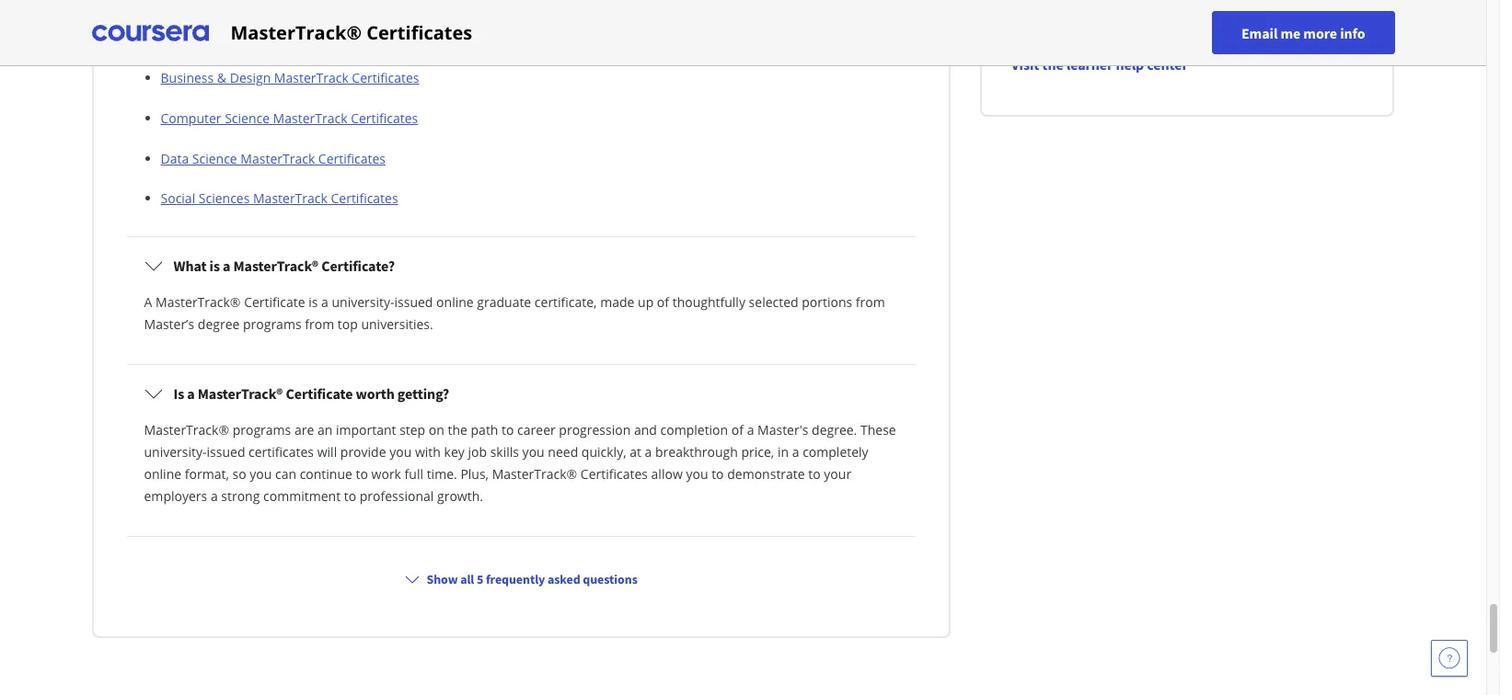 Task type: describe. For each thing, give the bounding box(es) containing it.
email me more info
[[1242, 23, 1366, 42]]

an
[[318, 422, 333, 439]]

mastertrack® right is on the bottom of page
[[198, 385, 283, 403]]

1 vertical spatial help
[[1116, 55, 1144, 74]]

portions
[[802, 294, 853, 311]]

strong
[[221, 488, 260, 506]]

show
[[427, 572, 458, 588]]

business & design mastertrack certificates link
[[161, 69, 419, 87]]

at
[[630, 444, 642, 461]]

0 horizontal spatial from
[[305, 316, 334, 333]]

show all 5 frequently asked questions
[[427, 572, 638, 588]]

visit
[[1012, 55, 1040, 74]]

computer science mastertrack certificates link
[[161, 110, 418, 127]]

mastertrack® down social sciences mastertrack certificates link
[[233, 257, 319, 275]]

more
[[1304, 23, 1338, 42]]

what
[[174, 257, 207, 275]]

a mastertrack® certificate is a university-issued online graduate certificate, made up of thoughtfully selected portions from master's degree programs from top universities.
[[144, 294, 885, 333]]

variety
[[476, 29, 516, 46]]

social
[[161, 190, 195, 207]]

programs inside the mastertrack® programs are an important step on the path to career progression and completion of a master's degree. these university-issued certificates will provide you with key job skills you need quickly, at a breakthrough price, in a completely online format, so you can continue to work full time. plus, mastertrack® certificates allow you to demonstrate to your employers a strong commitment to professional growth.
[[233, 422, 291, 439]]

mastertrack up the computer science mastertrack certificates
[[274, 69, 349, 87]]

social sciences mastertrack certificates
[[161, 190, 398, 207]]

degree
[[198, 316, 240, 333]]

master's
[[758, 422, 809, 439]]

so
[[232, 466, 246, 483]]

to left your
[[809, 466, 821, 483]]

to up skills
[[502, 422, 514, 439]]

mastertrack® programs are an important step on the path to career progression and completion of a master's degree. these university-issued certificates will provide you with key job skills you need quickly, at a breakthrough price, in a completely online format, so you can continue to work full time. plus, mastertrack® certificates allow you to demonstrate to your employers a strong commitment to professional growth.
[[144, 422, 896, 506]]

selected
[[749, 294, 799, 311]]

these
[[861, 422, 896, 439]]

degree.
[[812, 422, 857, 439]]

science for data
[[192, 150, 237, 168]]

data science mastertrack certificates link
[[161, 150, 386, 168]]

0 horizontal spatial in
[[451, 29, 462, 46]]

offered
[[404, 29, 448, 46]]

graduate
[[477, 294, 531, 311]]

plus,
[[461, 466, 489, 483]]

getting?
[[398, 385, 449, 403]]

certificates inside the mastertrack® programs are an important step on the path to career progression and completion of a master's degree. these university-issued certificates will provide you with key job skills you need quickly, at a breakthrough price, in a completely online format, so you can continue to work full time. plus, mastertrack® certificates allow you to demonstrate to your employers a strong commitment to professional growth.
[[581, 466, 648, 483]]

questions
[[583, 572, 638, 588]]

certificate inside a mastertrack® certificate is a university-issued online graduate certificate, made up of thoughtfully selected portions from master's degree programs from top universities.
[[244, 294, 305, 311]]

0 horizontal spatial of
[[520, 29, 532, 46]]

a right is on the bottom of page
[[187, 385, 195, 403]]

list inside collapsed list
[[151, 67, 898, 208]]

demonstrate
[[727, 466, 805, 483]]

top
[[338, 316, 358, 333]]

a down master's
[[792, 444, 800, 461]]

mastertrack® certificates
[[231, 20, 473, 45]]

your
[[824, 466, 852, 483]]

mastertrack for computer
[[273, 110, 348, 127]]

collapsed list
[[123, 0, 920, 541]]

certificate inside dropdown button
[[286, 385, 353, 403]]

quickly,
[[582, 444, 627, 461]]

a down format,
[[211, 488, 218, 506]]

step
[[400, 422, 426, 439]]

is a mastertrack® certificate worth getting? button
[[129, 368, 913, 420]]

asked
[[548, 572, 581, 588]]

coursera
[[322, 29, 377, 46]]

thoughtfully
[[673, 294, 746, 311]]

master's
[[144, 316, 194, 333]]

coursera image
[[92, 18, 209, 47]]

help inside collapsed list
[[616, 29, 642, 46]]

0 vertical spatial are
[[381, 29, 400, 46]]

university- inside the mastertrack® programs are an important step on the path to career progression and completion of a master's degree. these university-issued certificates will provide you with key job skills you need quickly, at a breakthrough price, in a completely online format, so you can continue to work full time. plus, mastertrack® certificates allow you to demonstrate to your employers a strong commitment to professional growth.
[[144, 444, 207, 461]]

email me more info button
[[1212, 11, 1395, 54]]

to down breakthrough
[[712, 466, 724, 483]]

&
[[217, 69, 227, 87]]

allow
[[651, 466, 683, 483]]

need
[[548, 444, 578, 461]]

will
[[317, 444, 337, 461]]

all
[[460, 572, 474, 588]]

provide
[[340, 444, 386, 461]]

a right "what"
[[223, 257, 230, 275]]

to down 'continue'
[[344, 488, 356, 506]]

5
[[477, 572, 484, 588]]

continue
[[300, 466, 352, 483]]

mastertrack for social
[[253, 190, 328, 207]]

in inside the mastertrack® programs are an important step on the path to career progression and completion of a master's degree. these university-issued certificates will provide you with key job skills you need quickly, at a breakthrough price, in a completely online format, so you can continue to work full time. plus, mastertrack® certificates allow you to demonstrate to your employers a strong commitment to professional growth.
[[778, 444, 789, 461]]

show all 5 frequently asked questions button
[[397, 564, 645, 597]]

0 vertical spatial career
[[705, 29, 743, 46]]

visit the learner help center
[[1012, 55, 1188, 74]]

price,
[[742, 444, 775, 461]]

a
[[144, 294, 152, 311]]

time.
[[427, 466, 457, 483]]

on inside the mastertrack® programs are an important step on the path to career progression and completion of a master's degree. these university-issued certificates will provide you with key job skills you need quickly, at a breakthrough price, in a completely online format, so you can continue to work full time. plus, mastertrack® certificates allow you to demonstrate to your employers a strong commitment to professional growth.
[[429, 422, 445, 439]]

data science mastertrack certificates
[[161, 150, 386, 168]]

mastertrack® up business
[[144, 29, 229, 46]]



Task type: locate. For each thing, give the bounding box(es) containing it.
0 horizontal spatial the
[[448, 422, 468, 439]]

mastertrack® up business & design mastertrack certificates link
[[231, 20, 362, 45]]

any
[[680, 29, 702, 46]]

goal.
[[747, 29, 775, 46]]

data
[[161, 150, 189, 168]]

the up key
[[448, 422, 468, 439]]

of right variety
[[520, 29, 532, 46]]

online up employers
[[144, 466, 181, 483]]

online left graduate
[[436, 294, 474, 311]]

up
[[638, 294, 654, 311]]

you right skills
[[523, 444, 545, 461]]

0 vertical spatial help
[[616, 29, 642, 46]]

2 vertical spatial of
[[732, 422, 744, 439]]

completion
[[661, 422, 728, 439]]

help left meet
[[616, 29, 642, 46]]

certificate,
[[535, 294, 597, 311]]

is a mastertrack® certificate worth getting?
[[174, 385, 449, 403]]

on left "coursera"
[[303, 29, 319, 46]]

university- up format,
[[144, 444, 207, 461]]

0 vertical spatial on
[[303, 29, 319, 46]]

1 horizontal spatial career
[[705, 29, 743, 46]]

1 vertical spatial university-
[[144, 444, 207, 461]]

0 vertical spatial certificate
[[244, 294, 305, 311]]

0 vertical spatial the
[[1042, 55, 1064, 74]]

0 horizontal spatial is
[[210, 257, 220, 275]]

path
[[471, 422, 498, 439]]

of inside a mastertrack® certificate is a university-issued online graduate certificate, made up of thoughtfully selected portions from master's degree programs from top universities.
[[657, 294, 669, 311]]

1 horizontal spatial is
[[309, 294, 318, 311]]

certificate?
[[321, 257, 395, 275]]

of
[[520, 29, 532, 46], [657, 294, 669, 311], [732, 422, 744, 439]]

is inside dropdown button
[[210, 257, 220, 275]]

career
[[705, 29, 743, 46], [517, 422, 556, 439]]

programs up certificates
[[233, 422, 291, 439]]

1 vertical spatial of
[[657, 294, 669, 311]]

info
[[1341, 23, 1366, 42]]

mastertrack down data science mastertrack certificates link
[[253, 190, 328, 207]]

a up price,
[[747, 422, 754, 439]]

is inside a mastertrack® certificate is a university-issued online graduate certificate, made up of thoughtfully selected portions from master's degree programs from top universities.
[[309, 294, 318, 311]]

issued inside the mastertrack® programs are an important step on the path to career progression and completion of a master's degree. these university-issued certificates will provide you with key job skills you need quickly, at a breakthrough price, in a completely online format, so you can continue to work full time. plus, mastertrack® certificates allow you to demonstrate to your employers a strong commitment to professional growth.
[[207, 444, 245, 461]]

worth
[[356, 385, 395, 403]]

university- inside a mastertrack® certificate is a university-issued online graduate certificate, made up of thoughtfully selected portions from master's degree programs from top universities.
[[332, 294, 395, 311]]

from
[[856, 294, 885, 311], [305, 316, 334, 333]]

help center image
[[1439, 648, 1461, 670]]

list containing business & design mastertrack certificates
[[151, 67, 898, 208]]

me
[[1281, 23, 1301, 42]]

1 horizontal spatial issued
[[394, 294, 433, 311]]

the right visit
[[1042, 55, 1064, 74]]

online
[[436, 294, 474, 311], [144, 466, 181, 483]]

certificate
[[244, 294, 305, 311], [286, 385, 353, 403]]

0 vertical spatial science
[[225, 110, 270, 127]]

the inside the mastertrack® programs are an important step on the path to career progression and completion of a master's degree. these university-issued certificates will provide you with key job skills you need quickly, at a breakthrough price, in a completely online format, so you can continue to work full time. plus, mastertrack® certificates allow you to demonstrate to your employers a strong commitment to professional growth.
[[448, 422, 468, 439]]

1 vertical spatial on
[[429, 422, 445, 439]]

progression
[[559, 422, 631, 439]]

job
[[468, 444, 487, 461]]

and
[[634, 422, 657, 439]]

is down what is a mastertrack® certificate? in the top left of the page
[[309, 294, 318, 311]]

mastertrack® inside a mastertrack® certificate is a university-issued online graduate certificate, made up of thoughtfully selected portions from master's degree programs from top universities.
[[156, 294, 241, 311]]

to
[[600, 29, 613, 46], [502, 422, 514, 439], [356, 466, 368, 483], [712, 466, 724, 483], [809, 466, 821, 483], [344, 488, 356, 506]]

issued
[[394, 294, 433, 311], [207, 444, 245, 461]]

can
[[275, 466, 296, 483]]

0 vertical spatial is
[[210, 257, 220, 275]]

programs
[[243, 316, 302, 333], [233, 422, 291, 439]]

a down certificate?
[[321, 294, 329, 311]]

0 vertical spatial programs
[[243, 316, 302, 333]]

visit the learner help center link
[[1012, 55, 1188, 74]]

breakthrough
[[655, 444, 738, 461]]

programs right degree
[[243, 316, 302, 333]]

0 horizontal spatial online
[[144, 466, 181, 483]]

in
[[451, 29, 462, 46], [778, 444, 789, 461]]

made
[[600, 294, 635, 311]]

mastertrack for data
[[241, 150, 315, 168]]

issued up so
[[207, 444, 245, 461]]

0 vertical spatial from
[[856, 294, 885, 311]]

online inside the mastertrack® programs are an important step on the path to career progression and completion of a master's degree. these university-issued certificates will provide you with key job skills you need quickly, at a breakthrough price, in a completely online format, so you can continue to work full time. plus, mastertrack® certificates allow you to demonstrate to your employers a strong commitment to professional growth.
[[144, 466, 181, 483]]

0 horizontal spatial career
[[517, 422, 556, 439]]

sciences
[[199, 190, 250, 207]]

help left center
[[1116, 55, 1144, 74]]

science for computer
[[225, 110, 270, 127]]

online inside a mastertrack® certificate is a university-issued online graduate certificate, made up of thoughtfully selected portions from master's degree programs from top universities.
[[436, 294, 474, 311]]

to down "provide"
[[356, 466, 368, 483]]

certificate down what is a mastertrack® certificate? in the top left of the page
[[244, 294, 305, 311]]

mastertrack
[[274, 69, 349, 87], [273, 110, 348, 127], [241, 150, 315, 168], [253, 190, 328, 207]]

email
[[1242, 23, 1278, 42]]

1 vertical spatial programs
[[233, 422, 291, 439]]

1 horizontal spatial are
[[381, 29, 400, 46]]

of up price,
[[732, 422, 744, 439]]

you right so
[[250, 466, 272, 483]]

of inside the mastertrack® programs are an important step on the path to career progression and completion of a master's degree. these university-issued certificates will provide you with key job skills you need quickly, at a breakthrough price, in a completely online format, so you can continue to work full time. plus, mastertrack® certificates allow you to demonstrate to your employers a strong commitment to professional growth.
[[732, 422, 744, 439]]

are left an
[[295, 422, 314, 439]]

center
[[1147, 55, 1188, 74]]

with
[[415, 444, 441, 461]]

important
[[336, 422, 396, 439]]

you down step
[[390, 444, 412, 461]]

design
[[230, 69, 271, 87]]

1 vertical spatial are
[[295, 422, 314, 439]]

0 horizontal spatial university-
[[144, 444, 207, 461]]

mastertrack® up degree
[[156, 294, 241, 311]]

frequently
[[486, 572, 545, 588]]

is right "what"
[[210, 257, 220, 275]]

a inside a mastertrack® certificate is a university-issued online graduate certificate, made up of thoughtfully selected portions from master's degree programs from top universities.
[[321, 294, 329, 311]]

1 horizontal spatial on
[[429, 422, 445, 439]]

of right up
[[657, 294, 669, 311]]

science
[[225, 110, 270, 127], [192, 150, 237, 168]]

1 vertical spatial career
[[517, 422, 556, 439]]

0 horizontal spatial are
[[295, 422, 314, 439]]

the
[[1042, 55, 1064, 74], [448, 422, 468, 439]]

0 horizontal spatial issued
[[207, 444, 245, 461]]

in down master's
[[778, 444, 789, 461]]

meet
[[646, 29, 677, 46]]

certificate up an
[[286, 385, 353, 403]]

are left offered
[[381, 29, 400, 46]]

skills
[[490, 444, 519, 461]]

programs inside a mastertrack® certificate is a university-issued online graduate certificate, made up of thoughtfully selected portions from master's degree programs from top universities.
[[243, 316, 302, 333]]

is
[[174, 385, 184, 403]]

mastertrack® certificates on coursera are offered in a variety of categories to help meet any career goal.
[[144, 29, 775, 46]]

0 horizontal spatial on
[[303, 29, 319, 46]]

professional
[[360, 488, 434, 506]]

business
[[161, 69, 214, 87]]

mastertrack down business & design mastertrack certificates link
[[273, 110, 348, 127]]

employers
[[144, 488, 207, 506]]

growth.
[[437, 488, 483, 506]]

0 vertical spatial online
[[436, 294, 474, 311]]

computer
[[161, 110, 221, 127]]

1 horizontal spatial from
[[856, 294, 885, 311]]

universities.
[[361, 316, 433, 333]]

1 horizontal spatial the
[[1042, 55, 1064, 74]]

you down breakthrough
[[686, 466, 708, 483]]

work
[[372, 466, 401, 483]]

learner
[[1067, 55, 1113, 74]]

1 vertical spatial is
[[309, 294, 318, 311]]

computer science mastertrack certificates
[[161, 110, 418, 127]]

list
[[151, 67, 898, 208]]

issued up universities.
[[394, 294, 433, 311]]

0 vertical spatial university-
[[332, 294, 395, 311]]

to right the categories
[[600, 29, 613, 46]]

1 vertical spatial from
[[305, 316, 334, 333]]

1 vertical spatial in
[[778, 444, 789, 461]]

1 horizontal spatial help
[[1116, 55, 1144, 74]]

from right portions
[[856, 294, 885, 311]]

1 horizontal spatial of
[[657, 294, 669, 311]]

1 vertical spatial certificate
[[286, 385, 353, 403]]

0 vertical spatial in
[[451, 29, 462, 46]]

1 vertical spatial the
[[448, 422, 468, 439]]

a left variety
[[466, 29, 473, 46]]

are inside the mastertrack® programs are an important step on the path to career progression and completion of a master's degree. these university-issued certificates will provide you with key job skills you need quickly, at a breakthrough price, in a completely online format, so you can continue to work full time. plus, mastertrack® certificates allow you to demonstrate to your employers a strong commitment to professional growth.
[[295, 422, 314, 439]]

career up need
[[517, 422, 556, 439]]

mastertrack® down need
[[492, 466, 577, 483]]

categories
[[535, 29, 597, 46]]

on
[[303, 29, 319, 46], [429, 422, 445, 439]]

1 horizontal spatial online
[[436, 294, 474, 311]]

what is a mastertrack® certificate?
[[174, 257, 395, 275]]

from left top
[[305, 316, 334, 333]]

1 horizontal spatial in
[[778, 444, 789, 461]]

science right "data"
[[192, 150, 237, 168]]

0 horizontal spatial help
[[616, 29, 642, 46]]

mastertrack®
[[231, 20, 362, 45], [144, 29, 229, 46], [233, 257, 319, 275], [156, 294, 241, 311], [198, 385, 283, 403], [144, 422, 229, 439], [492, 466, 577, 483]]

completely
[[803, 444, 869, 461]]

mastertrack up social sciences mastertrack certificates at the top left of the page
[[241, 150, 315, 168]]

2 horizontal spatial of
[[732, 422, 744, 439]]

1 vertical spatial issued
[[207, 444, 245, 461]]

certificates
[[249, 444, 314, 461]]

issued inside a mastertrack® certificate is a university-issued online graduate certificate, made up of thoughtfully selected portions from master's degree programs from top universities.
[[394, 294, 433, 311]]

1 vertical spatial science
[[192, 150, 237, 168]]

format,
[[185, 466, 229, 483]]

career right any
[[705, 29, 743, 46]]

business & design mastertrack certificates
[[161, 69, 419, 87]]

university- up top
[[332, 294, 395, 311]]

1 vertical spatial online
[[144, 466, 181, 483]]

social sciences mastertrack certificates link
[[161, 190, 398, 207]]

are
[[381, 29, 400, 46], [295, 422, 314, 439]]

on up with
[[429, 422, 445, 439]]

career inside the mastertrack® programs are an important step on the path to career progression and completion of a master's degree. these university-issued certificates will provide you with key job skills you need quickly, at a breakthrough price, in a completely online format, so you can continue to work full time. plus, mastertrack® certificates allow you to demonstrate to your employers a strong commitment to professional growth.
[[517, 422, 556, 439]]

what is a mastertrack® certificate? button
[[129, 240, 913, 292]]

in right offered
[[451, 29, 462, 46]]

0 vertical spatial of
[[520, 29, 532, 46]]

1 horizontal spatial university-
[[332, 294, 395, 311]]

mastertrack® down is on the bottom of page
[[144, 422, 229, 439]]

a right at
[[645, 444, 652, 461]]

science down design on the top left of page
[[225, 110, 270, 127]]

0 vertical spatial issued
[[394, 294, 433, 311]]

commitment
[[263, 488, 341, 506]]



Task type: vqa. For each thing, say whether or not it's contained in the screenshot.
rightmost on
yes



